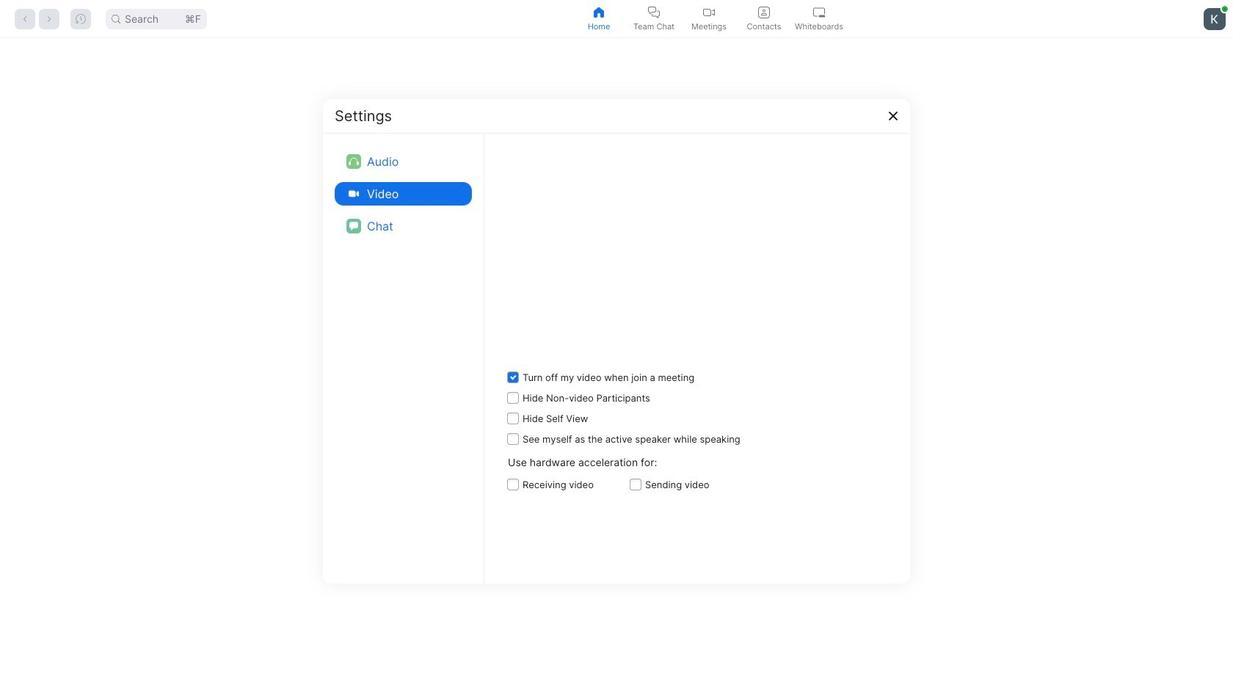 Task type: locate. For each thing, give the bounding box(es) containing it.
home small image
[[593, 6, 605, 18]]

online image
[[1222, 6, 1228, 12]]

None checkbox
[[508, 428, 741, 449]]

profile contact image
[[758, 6, 770, 18]]

whiteboard small image
[[813, 6, 825, 18], [813, 6, 825, 18]]

online image
[[1222, 6, 1228, 12]]

tab list
[[572, 0, 847, 37]]

headphone image
[[347, 154, 361, 168], [349, 156, 359, 166]]

tab panel
[[0, 38, 1233, 682]]

video on image
[[347, 186, 361, 201], [349, 188, 359, 199]]

video on image
[[703, 6, 715, 18], [703, 6, 715, 18]]

None checkbox
[[508, 367, 695, 387], [508, 387, 650, 408], [508, 408, 588, 428], [508, 474, 594, 494], [631, 474, 710, 494], [508, 367, 695, 387], [508, 387, 650, 408], [508, 408, 588, 428], [508, 474, 594, 494], [631, 474, 710, 494]]

team chat image
[[648, 6, 660, 18], [648, 6, 660, 18]]

chat image
[[347, 218, 361, 233]]

close image
[[888, 110, 899, 122]]

magnifier image
[[112, 14, 120, 23], [112, 14, 120, 23]]

group
[[508, 474, 887, 494]]



Task type: vqa. For each thing, say whether or not it's contained in the screenshot.
the based
no



Task type: describe. For each thing, give the bounding box(es) containing it.
chat image
[[349, 221, 358, 230]]

profile contact image
[[758, 6, 770, 18]]

home small image
[[593, 6, 605, 18]]

close image
[[888, 110, 899, 122]]

settings tab list
[[335, 145, 472, 242]]



